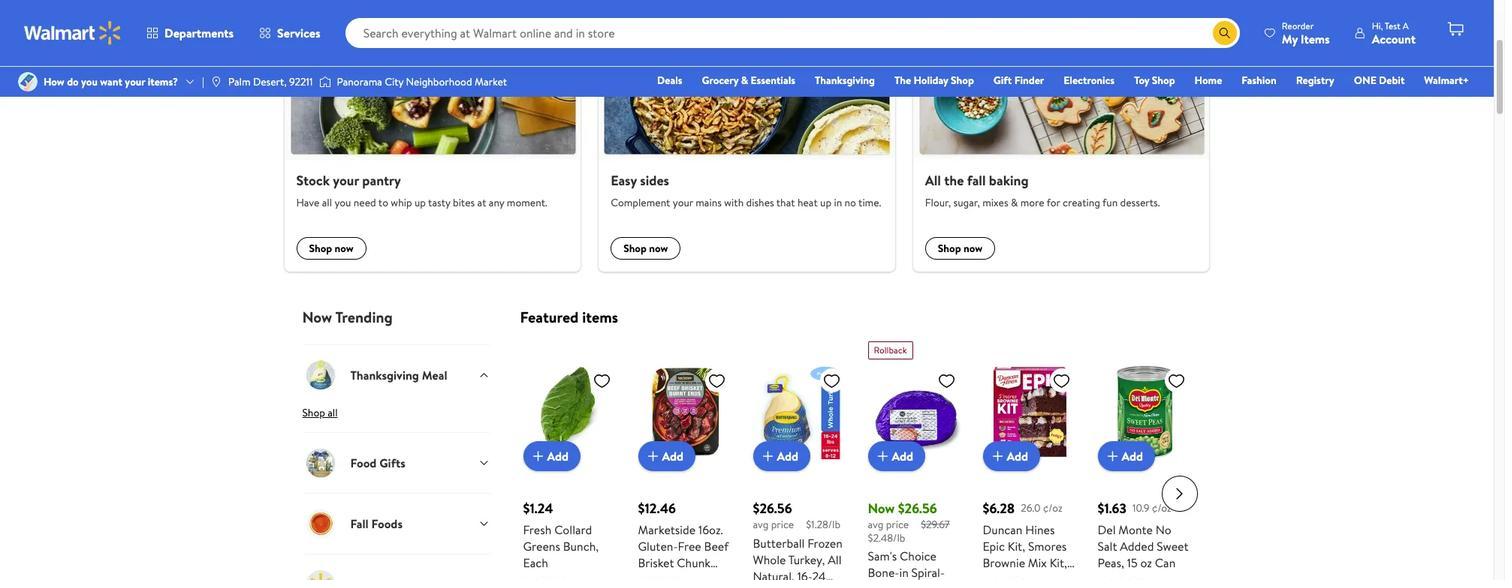 Task type: vqa. For each thing, say whether or not it's contained in the screenshot.


Task type: describe. For each thing, give the bounding box(es) containing it.
have
[[296, 196, 320, 211]]

Walmart Site-Wide search field
[[345, 18, 1240, 48]]

15
[[1128, 556, 1138, 572]]

burnt
[[638, 572, 668, 581]]

0 vertical spatial your
[[125, 74, 145, 89]]

registry
[[1297, 73, 1335, 88]]

stock your pantry list item
[[275, 0, 590, 272]]

greens
[[523, 539, 561, 556]]

avg inside $26.56 avg price
[[753, 518, 769, 533]]

shop inside all the fall baking list item
[[938, 241, 961, 256]]

$1.63 10.9 ¢/oz del monte no salt added sweet peas, 15 oz can
[[1098, 500, 1189, 572]]

gift finder
[[994, 73, 1045, 88]]

smores
[[1029, 539, 1067, 556]]

 image for panorama
[[319, 74, 331, 89]]

do
[[67, 74, 79, 89]]

$6.28 26.0 ¢/oz duncan hines epic kit, smores brownie mix kit, 24.16 oz.
[[983, 500, 1068, 581]]

bone-
[[868, 565, 900, 581]]

fall
[[351, 516, 369, 533]]

all the fall baking list item
[[905, 0, 1219, 272]]

now for baking
[[964, 241, 983, 256]]

whip
[[391, 196, 412, 211]]

one debit
[[1355, 73, 1405, 88]]

shop inside easy sides list item
[[624, 241, 647, 256]]

add to cart image for del monte no salt added sweet peas, 15 oz can image
[[1104, 448, 1122, 466]]

0 horizontal spatial kit,
[[1008, 539, 1026, 556]]

more
[[1021, 196, 1045, 211]]

add button for marketside 16oz. gluten-free beef brisket chunk burnt ends
[[638, 442, 696, 472]]

avg inside the 'now $26.56 avg price'
[[868, 518, 884, 533]]

peas,
[[1098, 556, 1125, 572]]

pantry
[[362, 171, 401, 190]]

add to cart image for $12.46
[[644, 448, 662, 466]]

$1.28/lb
[[806, 518, 841, 533]]

dishes
[[747, 196, 774, 211]]

cart contains 0 items total amount $0.00 image
[[1447, 20, 1465, 38]]

$26.56 avg price
[[753, 500, 794, 533]]

brownie
[[983, 556, 1026, 572]]

0 horizontal spatial you
[[81, 74, 98, 89]]

deals link
[[651, 72, 689, 89]]

natural,
[[753, 569, 795, 581]]

easy sides complement your mains with dishes that heat up in no time.
[[611, 171, 882, 211]]

grocery & essentials
[[702, 73, 796, 88]]

food
[[351, 455, 377, 472]]

monte
[[1119, 522, 1153, 539]]

duncan hines epic kit, smores brownie mix kit, 24.16 oz. image
[[983, 366, 1077, 460]]

$29.67
[[921, 518, 950, 533]]

epic
[[983, 539, 1005, 556]]

at
[[478, 196, 487, 211]]

turkey,
[[789, 552, 825, 569]]

butterball frozen whole turkey, all natural, 16-
[[753, 536, 843, 581]]

duncan
[[983, 522, 1023, 539]]

6 add from the left
[[1122, 449, 1144, 465]]

to
[[379, 196, 388, 211]]

$12.46
[[638, 500, 676, 519]]

butterball frozen whole turkey, all natural, 16-24 lbs., serves 8-12 image
[[753, 366, 847, 460]]

$26.56 inside the 'now $26.56 avg price'
[[898, 500, 938, 519]]

add to favorites list, sam's choice bone-in spiral-cut ham, 8 - 14.6 lb image
[[938, 372, 956, 391]]

stock your pantry have all you need to whip up tasty bites at any moment.
[[296, 171, 548, 211]]

home link
[[1188, 72, 1230, 89]]

add to favorites list, butterball frozen whole turkey, all natural, 16-24 lbs., serves 8-12 image
[[823, 372, 841, 391]]

departments
[[165, 25, 234, 41]]

0 horizontal spatial &
[[741, 73, 749, 88]]

Search search field
[[345, 18, 1240, 48]]

toy
[[1135, 73, 1150, 88]]

gift finder link
[[987, 72, 1051, 89]]

gifts
[[380, 455, 406, 472]]

meal
[[422, 368, 447, 384]]

one debit link
[[1348, 72, 1412, 89]]

4 add button from the left
[[868, 442, 926, 472]]

marketside
[[638, 522, 696, 539]]

baking
[[990, 171, 1029, 190]]

your inside 'easy sides complement your mains with dishes that heat up in no time.'
[[673, 196, 694, 211]]

any
[[489, 196, 505, 211]]

sweet
[[1157, 539, 1189, 556]]

butterball
[[753, 536, 805, 552]]

want
[[100, 74, 122, 89]]

all inside all the fall baking flour, sugar, mixes & more for creating fun desserts.
[[926, 171, 941, 190]]

$26.56 inside $26.56 avg price
[[753, 500, 792, 519]]

bunch,
[[563, 539, 599, 556]]

shop now for baking
[[938, 241, 983, 256]]

add to cart image for $1.24
[[529, 448, 547, 466]]

how do you want your items?
[[44, 74, 178, 89]]

thanksgiving for thanksgiving meal
[[351, 368, 419, 384]]

that
[[777, 196, 795, 211]]

walmart+
[[1425, 73, 1470, 88]]

add to favorites list, marketside 16oz. gluten-free beef brisket chunk burnt ends in sauce-naturally smoked image
[[708, 372, 726, 391]]

24.16
[[983, 572, 1009, 581]]

desserts.
[[1121, 196, 1161, 211]]

add to favorites list, fresh collard greens bunch, each image
[[593, 372, 611, 391]]

6 add button from the left
[[1098, 442, 1156, 472]]

added
[[1121, 539, 1155, 556]]

services button
[[247, 15, 333, 51]]

salt
[[1098, 539, 1118, 556]]

home
[[1195, 73, 1223, 88]]

fresh
[[523, 522, 552, 539]]

need
[[354, 196, 376, 211]]

toy shop
[[1135, 73, 1176, 88]]

mix
[[1029, 556, 1047, 572]]

with
[[725, 196, 744, 211]]

featured items
[[520, 308, 618, 328]]

product group containing $1.24
[[523, 336, 617, 581]]

tasty
[[428, 196, 451, 211]]

no
[[845, 196, 857, 211]]

the holiday shop link
[[888, 72, 981, 89]]

panorama
[[337, 74, 382, 89]]

foods
[[372, 516, 403, 533]]

reorder my items
[[1283, 19, 1331, 47]]

1 vertical spatial all
[[328, 406, 338, 421]]

city
[[385, 74, 404, 89]]

sam's
[[868, 549, 897, 565]]

toy shop link
[[1128, 72, 1182, 89]]

in inside sam's choice bone-in spiral
[[900, 565, 909, 581]]

& inside all the fall baking flour, sugar, mixes & more for creating fun desserts.
[[1011, 196, 1018, 211]]

add for butterball frozen whole turkey, all natural, 16-
[[777, 449, 799, 465]]

del
[[1098, 522, 1116, 539]]

hi,
[[1373, 19, 1384, 32]]



Task type: locate. For each thing, give the bounding box(es) containing it.
up for complement
[[821, 196, 832, 211]]

in inside 'easy sides complement your mains with dishes that heat up in no time.'
[[834, 196, 842, 211]]

add button up $26.56 avg price
[[753, 442, 811, 472]]

walmart+ link
[[1418, 72, 1477, 89]]

flour,
[[926, 196, 951, 211]]

you inside stock your pantry have all you need to whip up tasty bites at any moment.
[[335, 196, 351, 211]]

add to favorites list, duncan hines epic kit, smores brownie mix kit, 24.16 oz. image
[[1053, 372, 1071, 391]]

add button up the $1.24
[[523, 442, 581, 472]]

your up the need at the top left
[[333, 171, 359, 190]]

easy sides list item
[[590, 0, 905, 272]]

now for have
[[335, 241, 354, 256]]

16-
[[798, 569, 813, 581]]

1 vertical spatial thanksgiving
[[351, 368, 419, 384]]

thanksgiving inside thanksgiving link
[[815, 73, 875, 88]]

kit,
[[1008, 539, 1026, 556], [1050, 556, 1068, 572]]

electronics link
[[1057, 72, 1122, 89]]

price inside $26.56 avg price
[[771, 518, 794, 533]]

0 horizontal spatial now
[[335, 241, 354, 256]]

add button up 10.9
[[1098, 442, 1156, 472]]

1 horizontal spatial kit,
[[1050, 556, 1068, 572]]

your inside stock your pantry have all you need to whip up tasty bites at any moment.
[[333, 171, 359, 190]]

product group containing $1.63
[[1098, 336, 1192, 581]]

choice
[[900, 549, 937, 565]]

add up the $1.24
[[547, 449, 569, 465]]

0 horizontal spatial  image
[[210, 76, 222, 88]]

how
[[44, 74, 64, 89]]

my
[[1283, 30, 1298, 47]]

now for now $26.56 avg price
[[868, 500, 895, 519]]

up inside stock your pantry have all you need to whip up tasty bites at any moment.
[[415, 196, 426, 211]]

shop now inside the "stock your pantry" list item
[[309, 241, 354, 256]]

thanksgiving up shop all link
[[351, 368, 419, 384]]

0 horizontal spatial now
[[302, 308, 332, 328]]

up right heat
[[821, 196, 832, 211]]

1 horizontal spatial now
[[868, 500, 895, 519]]

brisket
[[638, 556, 674, 572]]

0 vertical spatial now
[[302, 308, 332, 328]]

1 now from the left
[[335, 241, 354, 256]]

add
[[547, 449, 569, 465], [662, 449, 684, 465], [777, 449, 799, 465], [892, 449, 914, 465], [1007, 449, 1029, 465], [1122, 449, 1144, 465]]

$26.56 up butterball
[[753, 500, 792, 519]]

3 now from the left
[[964, 241, 983, 256]]

services
[[277, 25, 321, 41]]

5 add from the left
[[1007, 449, 1029, 465]]

now for your
[[649, 241, 668, 256]]

4 add to cart image from the left
[[989, 448, 1007, 466]]

up inside 'easy sides complement your mains with dishes that heat up in no time.'
[[821, 196, 832, 211]]

recipes image
[[302, 568, 339, 581]]

 image right |
[[210, 76, 222, 88]]

now down the complement
[[649, 241, 668, 256]]

desert,
[[253, 74, 287, 89]]

2 add to cart image from the left
[[644, 448, 662, 466]]

3 shop now from the left
[[938, 241, 983, 256]]

up
[[415, 196, 426, 211], [821, 196, 832, 211]]

2 vertical spatial your
[[673, 196, 694, 211]]

3 add from the left
[[777, 449, 799, 465]]

list
[[275, 0, 1219, 272]]

26.0
[[1021, 501, 1041, 516]]

hines
[[1026, 522, 1055, 539]]

fall foods button
[[302, 494, 490, 555]]

0 vertical spatial &
[[741, 73, 749, 88]]

your left mains
[[673, 196, 694, 211]]

1 horizontal spatial now
[[649, 241, 668, 256]]

$1.63
[[1098, 500, 1127, 519]]

4 product group from the left
[[868, 336, 962, 581]]

1 horizontal spatial price
[[886, 518, 909, 533]]

items?
[[148, 74, 178, 89]]

bites
[[453, 196, 475, 211]]

1 add from the left
[[547, 449, 569, 465]]

2 add from the left
[[662, 449, 684, 465]]

mixes
[[983, 196, 1009, 211]]

you right do
[[81, 74, 98, 89]]

$26.56 up $2.48/lb
[[898, 500, 938, 519]]

1 vertical spatial you
[[335, 196, 351, 211]]

1 horizontal spatial ¢/oz
[[1153, 501, 1172, 516]]

1 horizontal spatial up
[[821, 196, 832, 211]]

price inside the 'now $26.56 avg price'
[[886, 518, 909, 533]]

0 horizontal spatial add to cart image
[[759, 448, 777, 466]]

3 product group from the left
[[753, 336, 847, 581]]

thanksgiving
[[815, 73, 875, 88], [351, 368, 419, 384]]

¢/oz for $6.28
[[1044, 501, 1063, 516]]

up right "whip"
[[415, 196, 426, 211]]

walmart image
[[24, 21, 122, 45]]

1 add button from the left
[[523, 442, 581, 472]]

 image
[[18, 72, 38, 92]]

product group containing now $26.56
[[868, 336, 962, 581]]

next slide for product carousel list image
[[1162, 477, 1198, 513]]

2 price from the left
[[886, 518, 909, 533]]

0 horizontal spatial avg
[[753, 518, 769, 533]]

frozen
[[808, 536, 843, 552]]

product group containing $26.56
[[753, 336, 847, 581]]

departments button
[[134, 15, 247, 51]]

avg up sam's
[[868, 518, 884, 533]]

1 vertical spatial now
[[868, 500, 895, 519]]

0 vertical spatial all
[[926, 171, 941, 190]]

add to cart image for $6.28
[[989, 448, 1007, 466]]

shop now inside all the fall baking list item
[[938, 241, 983, 256]]

in left no
[[834, 196, 842, 211]]

add up $12.46
[[662, 449, 684, 465]]

1 horizontal spatial in
[[900, 565, 909, 581]]

thanksgiving for thanksgiving
[[815, 73, 875, 88]]

thanksgiving meal
[[351, 368, 447, 384]]

shop now for have
[[309, 241, 354, 256]]

oz
[[1141, 556, 1153, 572]]

palm
[[228, 74, 251, 89]]

all left the
[[926, 171, 941, 190]]

$6.28
[[983, 500, 1015, 519]]

registry link
[[1290, 72, 1342, 89]]

2 horizontal spatial now
[[964, 241, 983, 256]]

holiday
[[914, 73, 949, 88]]

¢/oz inside $1.63 10.9 ¢/oz del monte no salt added sweet peas, 15 oz can
[[1153, 501, 1172, 516]]

1 horizontal spatial thanksgiving
[[815, 73, 875, 88]]

add to cart image for butterball frozen whole turkey, all natural, 16-24 lbs., serves 8-12 image
[[759, 448, 777, 466]]

price up butterball
[[771, 518, 794, 533]]

0 horizontal spatial shop now
[[309, 241, 354, 256]]

add to cart image up the $1.24
[[529, 448, 547, 466]]

avg up butterball
[[753, 518, 769, 533]]

now for now trending
[[302, 308, 332, 328]]

product group
[[523, 336, 617, 581], [638, 336, 732, 581], [753, 336, 847, 581], [868, 336, 962, 581], [983, 336, 1077, 581], [1098, 336, 1192, 581]]

1 vertical spatial all
[[828, 552, 842, 569]]

panorama city neighborhood market
[[337, 74, 507, 89]]

all inside stock your pantry have all you need to whip up tasty bites at any moment.
[[322, 196, 332, 211]]

0 horizontal spatial your
[[125, 74, 145, 89]]

5 product group from the left
[[983, 336, 1077, 581]]

add button for duncan hines epic kit, smores brownie mix kit, 24.16 oz.
[[983, 442, 1041, 472]]

thanksgiving left the
[[815, 73, 875, 88]]

& right the grocery
[[741, 73, 749, 88]]

product group containing $12.46
[[638, 336, 732, 581]]

6 product group from the left
[[1098, 336, 1192, 581]]

& left more
[[1011, 196, 1018, 211]]

now inside the "stock your pantry" list item
[[335, 241, 354, 256]]

list containing stock your pantry
[[275, 0, 1219, 272]]

moment.
[[507, 196, 548, 211]]

1 add to cart image from the left
[[529, 448, 547, 466]]

add for fresh collard greens bunch, each
[[547, 449, 569, 465]]

your right want
[[125, 74, 145, 89]]

1 price from the left
[[771, 518, 794, 533]]

test
[[1385, 19, 1401, 32]]

shop
[[951, 73, 974, 88], [1153, 73, 1176, 88], [309, 241, 332, 256], [624, 241, 647, 256], [938, 241, 961, 256], [302, 406, 325, 421]]

92211
[[289, 74, 313, 89]]

add up 26.0
[[1007, 449, 1029, 465]]

1 horizontal spatial you
[[335, 196, 351, 211]]

add up 10.9
[[1122, 449, 1144, 465]]

add to favorites list, del monte no salt added sweet peas, 15 oz can image
[[1168, 372, 1186, 391]]

add button up the 'now $26.56 avg price'
[[868, 442, 926, 472]]

 image
[[319, 74, 331, 89], [210, 76, 222, 88]]

search icon image
[[1219, 27, 1231, 39]]

gluten-
[[638, 539, 678, 556]]

fashion link
[[1236, 72, 1284, 89]]

0 vertical spatial in
[[834, 196, 842, 211]]

5 add button from the left
[[983, 442, 1041, 472]]

no
[[1156, 522, 1172, 539]]

1 avg from the left
[[753, 518, 769, 533]]

2 horizontal spatial your
[[673, 196, 694, 211]]

thanksgiving link
[[809, 72, 882, 89]]

add to cart image
[[529, 448, 547, 466], [644, 448, 662, 466], [874, 448, 892, 466], [989, 448, 1007, 466]]

1 horizontal spatial shop now
[[624, 241, 668, 256]]

gift
[[994, 73, 1012, 88]]

16oz.
[[699, 522, 723, 539]]

0 vertical spatial thanksgiving
[[815, 73, 875, 88]]

the holiday shop
[[895, 73, 974, 88]]

1 up from the left
[[415, 196, 426, 211]]

electronics
[[1064, 73, 1115, 88]]

0 horizontal spatial in
[[834, 196, 842, 211]]

in right sam's
[[900, 565, 909, 581]]

shop now down the complement
[[624, 241, 668, 256]]

1 add to cart image from the left
[[759, 448, 777, 466]]

 image for palm
[[210, 76, 222, 88]]

shop now down sugar,
[[938, 241, 983, 256]]

1 shop now from the left
[[309, 241, 354, 256]]

now $26.56 avg price
[[868, 500, 938, 533]]

add button for butterball frozen whole turkey, all natural, 16-
[[753, 442, 811, 472]]

shop now down "have"
[[309, 241, 354, 256]]

1 horizontal spatial avg
[[868, 518, 884, 533]]

add to cart image up $12.46
[[644, 448, 662, 466]]

¢/oz right 26.0
[[1044, 501, 1063, 516]]

sam's choice bone-in spiral
[[868, 549, 958, 581]]

all right turkey,
[[828, 552, 842, 569]]

1 vertical spatial &
[[1011, 196, 1018, 211]]

now up $2.48/lb
[[868, 500, 895, 519]]

1 vertical spatial in
[[900, 565, 909, 581]]

can
[[1156, 556, 1176, 572]]

fall foods
[[351, 516, 403, 533]]

kit, right mix
[[1050, 556, 1068, 572]]

2 now from the left
[[649, 241, 668, 256]]

add button up $6.28
[[983, 442, 1041, 472]]

now down the need at the top left
[[335, 241, 354, 256]]

2 add button from the left
[[638, 442, 696, 472]]

price
[[771, 518, 794, 533], [886, 518, 909, 533]]

shop now for your
[[624, 241, 668, 256]]

you left the need at the top left
[[335, 196, 351, 211]]

1 horizontal spatial add to cart image
[[1104, 448, 1122, 466]]

kit, right epic
[[1008, 539, 1026, 556]]

3 add button from the left
[[753, 442, 811, 472]]

now down sugar,
[[964, 241, 983, 256]]

1 $26.56 from the left
[[753, 500, 792, 519]]

del monte no salt added sweet peas, 15 oz can image
[[1098, 366, 1192, 460]]

add button up $12.46
[[638, 442, 696, 472]]

1 horizontal spatial  image
[[319, 74, 331, 89]]

0 horizontal spatial up
[[415, 196, 426, 211]]

featured
[[520, 308, 579, 328]]

shop inside the "stock your pantry" list item
[[309, 241, 332, 256]]

now inside the 'now $26.56 avg price'
[[868, 500, 895, 519]]

reorder
[[1283, 19, 1314, 32]]

marketside 16oz. gluten-free beef brisket chunk burnt ends in sauce-naturally smoked image
[[638, 366, 732, 460]]

a
[[1403, 19, 1409, 32]]

add up $26.56 avg price
[[777, 449, 799, 465]]

add button for fresh collard greens bunch, each
[[523, 442, 581, 472]]

0 horizontal spatial price
[[771, 518, 794, 533]]

3 add to cart image from the left
[[874, 448, 892, 466]]

hi, test a account
[[1373, 19, 1416, 47]]

$26.56
[[753, 500, 792, 519], [898, 500, 938, 519]]

¢/oz inside the $6.28 26.0 ¢/oz duncan hines epic kit, smores brownie mix kit, 24.16 oz.
[[1044, 501, 1063, 516]]

shop now inside easy sides list item
[[624, 241, 668, 256]]

1 product group from the left
[[523, 336, 617, 581]]

mains
[[696, 196, 722, 211]]

price up sam's
[[886, 518, 909, 533]]

1 vertical spatial your
[[333, 171, 359, 190]]

add to cart image up $6.28
[[989, 448, 1007, 466]]

oz.
[[1012, 572, 1026, 581]]

your
[[125, 74, 145, 89], [333, 171, 359, 190], [673, 196, 694, 211]]

in
[[834, 196, 842, 211], [900, 565, 909, 581]]

1 horizontal spatial all
[[926, 171, 941, 190]]

&
[[741, 73, 749, 88], [1011, 196, 1018, 211]]

0 horizontal spatial ¢/oz
[[1044, 501, 1063, 516]]

1 horizontal spatial $26.56
[[898, 500, 938, 519]]

add to cart image up the 'now $26.56 avg price'
[[874, 448, 892, 466]]

essentials
[[751, 73, 796, 88]]

product group containing $6.28
[[983, 336, 1077, 581]]

fresh collard greens bunch, each image
[[523, 366, 617, 460]]

thanksgiving inside thanksgiving meal dropdown button
[[351, 368, 419, 384]]

items
[[1301, 30, 1331, 47]]

2 avg from the left
[[868, 518, 884, 533]]

market
[[475, 74, 507, 89]]

add to cart image up $26.56 avg price
[[759, 448, 777, 466]]

2 ¢/oz from the left
[[1153, 501, 1172, 516]]

chunk
[[677, 556, 711, 572]]

¢/oz for $1.63
[[1153, 501, 1172, 516]]

grocery
[[702, 73, 739, 88]]

fashion
[[1242, 73, 1277, 88]]

2 horizontal spatial shop now
[[938, 241, 983, 256]]

now left trending
[[302, 308, 332, 328]]

up for pantry
[[415, 196, 426, 211]]

0 horizontal spatial thanksgiving
[[351, 368, 419, 384]]

rollback
[[874, 344, 907, 357]]

¢/oz right 10.9
[[1153, 501, 1172, 516]]

now inside easy sides list item
[[649, 241, 668, 256]]

add for duncan hines epic kit, smores brownie mix kit, 24.16 oz.
[[1007, 449, 1029, 465]]

2 up from the left
[[821, 196, 832, 211]]

1 horizontal spatial your
[[333, 171, 359, 190]]

all
[[926, 171, 941, 190], [828, 552, 842, 569]]

now inside all the fall baking list item
[[964, 241, 983, 256]]

1 horizontal spatial &
[[1011, 196, 1018, 211]]

all the fall baking flour, sugar, mixes & more for creating fun desserts.
[[926, 171, 1161, 211]]

grocery & essentials link
[[695, 72, 803, 89]]

beef
[[704, 539, 729, 556]]

0 vertical spatial all
[[322, 196, 332, 211]]

0 horizontal spatial all
[[828, 552, 842, 569]]

2 product group from the left
[[638, 336, 732, 581]]

all inside the butterball frozen whole turkey, all natural, 16-
[[828, 552, 842, 569]]

 image right 92211
[[319, 74, 331, 89]]

creating
[[1063, 196, 1101, 211]]

sam's choice bone-in spiral-cut ham, 8 - 14.6 lb image
[[868, 366, 962, 460]]

2 shop now from the left
[[624, 241, 668, 256]]

the
[[895, 73, 912, 88]]

add to cart image
[[759, 448, 777, 466], [1104, 448, 1122, 466]]

add for marketside 16oz. gluten-free beef brisket chunk burnt ends
[[662, 449, 684, 465]]

2 add to cart image from the left
[[1104, 448, 1122, 466]]

food gifts
[[351, 455, 406, 472]]

palm desert, 92211
[[228, 74, 313, 89]]

now
[[302, 308, 332, 328], [868, 500, 895, 519]]

4 add from the left
[[892, 449, 914, 465]]

2 $26.56 from the left
[[898, 500, 938, 519]]

add button
[[523, 442, 581, 472], [638, 442, 696, 472], [753, 442, 811, 472], [868, 442, 926, 472], [983, 442, 1041, 472], [1098, 442, 1156, 472]]

complement
[[611, 196, 671, 211]]

add to cart image up $1.63
[[1104, 448, 1122, 466]]

one
[[1355, 73, 1377, 88]]

0 vertical spatial you
[[81, 74, 98, 89]]

0 horizontal spatial $26.56
[[753, 500, 792, 519]]

1 ¢/oz from the left
[[1044, 501, 1063, 516]]

add up the 'now $26.56 avg price'
[[892, 449, 914, 465]]



